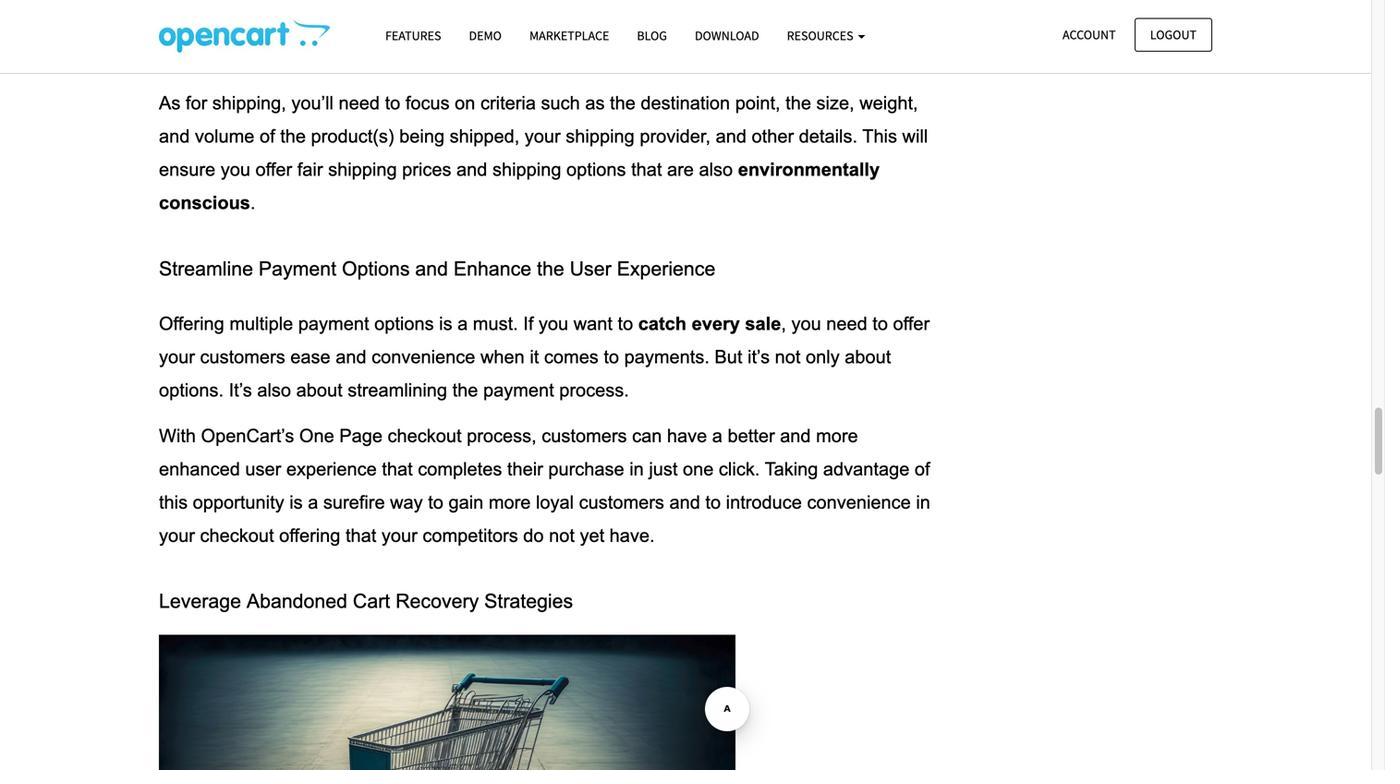 Task type: describe. For each thing, give the bounding box(es) containing it.
introduce
[[726, 492, 802, 513]]

environmentally
[[738, 159, 880, 180]]

, you need to offer your customers ease and convenience when it comes to payments. but it's not only about options. it's also about streamlining the payment process.
[[159, 314, 935, 401]]

1 horizontal spatial checkout
[[388, 426, 462, 446]]

need inside as for shipping, you'll need to focus on criteria such as the destination point, the size, weight, and volume of the product(s) being shipped, your shipping provider, and other details. this will ensure you offer fair shipping prices and shipping options that are also
[[339, 93, 380, 113]]

payments.
[[624, 347, 710, 367]]

it's
[[748, 347, 770, 367]]

0 horizontal spatial about
[[296, 380, 343, 401]]

payment inside , you need to offer your customers ease and convenience when it comes to payments. but it's not only about options. it's also about streamlining the payment process.
[[483, 380, 554, 401]]

such
[[541, 93, 580, 113]]

but
[[715, 347, 742, 367]]

and up trust
[[777, 0, 808, 1]]

1 vertical spatial more
[[489, 492, 531, 513]]

that inside as for shipping, you'll need to focus on criteria such as the destination point, the size, weight, and volume of the product(s) being shipped, your shipping provider, and other details. this will ensure you offer fair shipping prices and shipping options that are also
[[631, 159, 662, 180]]

,
[[781, 314, 786, 334]]

not inside with opencart's one page checkout process, customers can have a better and more enhanced user experience that completes their purchase in just one click. taking advantage of this opportunity is a surefire way to gain more loyal customers and to introduce convenience in your checkout offering that your competitors do not yet have.
[[549, 526, 575, 546]]

and down shipped,
[[457, 159, 487, 180]]

their
[[507, 459, 543, 479]]

by
[[827, 14, 847, 34]]

streamlinе payment options and enhance the user experience
[[159, 258, 716, 280]]

yet
[[580, 526, 604, 546]]

do
[[523, 526, 544, 546]]

ease
[[290, 347, 330, 367]]

criteria
[[480, 93, 536, 113]]

blog
[[637, 27, 667, 44]]

trust
[[751, 14, 787, 34]]

surefire
[[323, 492, 385, 513]]

account link
[[1047, 18, 1132, 52]]

experience
[[286, 459, 377, 479]]

ensure
[[159, 159, 215, 180]]

0 vertical spatial payment
[[298, 314, 369, 334]]

options
[[342, 258, 410, 280]]

user
[[570, 258, 611, 280]]

competitors
[[423, 526, 518, 546]]

when
[[480, 347, 525, 367]]

2 horizontal spatial shipping
[[566, 126, 635, 146]]

price
[[159, 47, 199, 68]]

point,
[[735, 93, 780, 113]]

enhanced
[[159, 459, 240, 479]]

and inside , you need to offer your customers ease and convenience when it comes to payments. but it's not only about options. it's also about streamlining the payment process.
[[336, 347, 366, 367]]

your up price
[[159, 14, 195, 34]]

2 vertical spatial a
[[308, 492, 318, 513]]

product(s)
[[311, 126, 394, 146]]

offering
[[159, 314, 224, 334]]

streamlining
[[348, 380, 447, 401]]

you inside 'and emphasize your product's unique selling points. make sure that your customers can trust you by enabling price comparisons and giving them the chance to go back and revisit historical searches.'
[[792, 14, 822, 34]]

you right if
[[539, 314, 568, 334]]

it
[[530, 347, 539, 367]]

0 vertical spatial a
[[458, 314, 468, 334]]

0 horizontal spatial checkout
[[200, 526, 274, 546]]

sure
[[508, 14, 544, 34]]

page
[[339, 426, 383, 446]]

customers up purchase on the bottom of the page
[[542, 426, 627, 446]]

streamlinе
[[159, 258, 253, 280]]

emphasize
[[813, 0, 903, 1]]

and emphasize your product's unique selling points. make sure that your customers can trust you by enabling price comparisons and giving them the chance to go back and revisit historical searches.
[[159, 0, 927, 68]]

that down surefire
[[346, 526, 376, 546]]

payment
[[259, 258, 336, 280]]

logout
[[1150, 26, 1197, 43]]

that inside 'and emphasize your product's unique selling points. make sure that your customers can trust you by enabling price comparisons and giving them the chance to go back and revisit historical searches.'
[[549, 14, 580, 34]]

points.
[[398, 14, 452, 34]]

size,
[[816, 93, 854, 113]]

giving
[[350, 47, 398, 68]]

back
[[591, 47, 630, 68]]

and right the options
[[415, 258, 448, 280]]

is inside with opencart's one page checkout process, customers can have a better and more enhanced user experience that completes their purchase in just one click. taking advantage of this opportunity is a surefire way to gain more loyal customers and to introduce convenience in your checkout offering that your competitors do not yet have.
[[289, 492, 303, 513]]

0 horizontal spatial shipping
[[328, 159, 397, 180]]

purchase
[[548, 459, 624, 479]]

logout link
[[1135, 18, 1212, 52]]

0 vertical spatial is
[[439, 314, 452, 334]]

every
[[692, 314, 740, 334]]

if
[[523, 314, 534, 334]]

catch
[[638, 314, 687, 334]]

offer inside , you need to offer your customers ease and convenience when it comes to payments. but it's not only about options. it's also about streamlining the payment process.
[[893, 314, 930, 334]]

that up the way
[[382, 459, 413, 479]]

.
[[250, 193, 255, 213]]

this
[[159, 492, 188, 513]]

one
[[299, 426, 334, 446]]

focus
[[405, 93, 450, 113]]

loyal
[[536, 492, 574, 513]]

offering multiple payment options is a must. if you want to catch every sale
[[159, 314, 781, 334]]

opencart's
[[201, 426, 294, 446]]

only
[[806, 347, 840, 367]]

offer inside as for shipping, you'll need to focus on criteria such as the destination point, the size, weight, and volume of the product(s) being shipped, your shipping provider, and other details. this will ensure you offer fair shipping prices and shipping options that are also
[[256, 159, 292, 180]]

options inside as for shipping, you'll need to focus on criteria such as the destination point, the size, weight, and volume of the product(s) being shipped, your shipping provider, and other details. this will ensure you offer fair shipping prices and shipping options that are also
[[566, 159, 626, 180]]

click.
[[719, 459, 760, 479]]

details.
[[799, 126, 858, 146]]

chance
[[480, 47, 540, 68]]

revisit
[[672, 47, 720, 68]]

resources link
[[773, 19, 879, 52]]

as for shipping, you'll need to focus on criteria such as the destination point, the size, weight, and volume of the product(s) being shipped, your shipping provider, and other details. this will ensure you offer fair shipping prices and shipping options that are also
[[159, 93, 933, 180]]

convenience inside , you need to offer your customers ease and convenience when it comes to payments. but it's not only about options. it's also about streamlining the payment process.
[[372, 347, 475, 367]]

resources
[[787, 27, 856, 44]]

the inside 'and emphasize your product's unique selling points. make sure that your customers can trust you by enabling price comparisons and giving them the chance to go back and revisit historical searches.'
[[450, 47, 475, 68]]

opportunity
[[193, 492, 284, 513]]

historical
[[725, 47, 798, 68]]

the right as
[[610, 93, 636, 113]]

with opencart's one page checkout process, customers can have a better and more enhanced user experience that completes their purchase in just one click. taking advantage of this opportunity is a surefire way to gain more loyal customers and to introduce convenience in your checkout offering that your competitors do not yet have.
[[159, 426, 936, 546]]

download link
[[681, 19, 773, 52]]

enabling
[[852, 14, 922, 34]]

way
[[390, 492, 423, 513]]

and down the blog
[[636, 47, 666, 68]]

and left other
[[716, 126, 747, 146]]

the left size,
[[786, 93, 811, 113]]

user
[[245, 459, 281, 479]]

process.
[[559, 380, 629, 401]]

blog link
[[623, 19, 681, 52]]

make
[[458, 14, 503, 34]]

the inside , you need to offer your customers ease and convenience when it comes to payments. but it's not only about options. it's also about streamlining the payment process.
[[452, 380, 478, 401]]

and down as
[[159, 126, 190, 146]]

also inside as for shipping, you'll need to focus on criteria such as the destination point, the size, weight, and volume of the product(s) being shipped, your shipping provider, and other details. this will ensure you offer fair shipping prices and shipping options that are also
[[699, 159, 733, 180]]



Task type: vqa. For each thing, say whether or not it's contained in the screenshot.
'additional'
no



Task type: locate. For each thing, give the bounding box(es) containing it.
convenience inside with opencart's one page checkout process, customers can have a better and more enhanced user experience that completes their purchase in just one click. taking advantage of this opportunity is a surefire way to gain more loyal customers and to introduce convenience in your checkout offering that your competitors do not yet have.
[[807, 492, 911, 513]]

this
[[862, 126, 897, 146]]

not right do
[[549, 526, 575, 546]]

checkout up completes
[[388, 426, 462, 446]]

checkout
[[388, 426, 462, 446], [200, 526, 274, 546]]

0 vertical spatial in
[[629, 459, 644, 479]]

0 vertical spatial not
[[775, 347, 801, 367]]

more down their
[[489, 492, 531, 513]]

of inside with opencart's one page checkout process, customers can have a better and more enhanced user experience that completes their purchase in just one click. taking advantage of this opportunity is a surefire way to gain more loyal customers and to introduce convenience in your checkout offering that your competitors do not yet have.
[[915, 459, 930, 479]]

1 vertical spatial can
[[632, 426, 662, 446]]

features
[[385, 27, 441, 44]]

of right 'advantage'
[[915, 459, 930, 479]]

1 vertical spatial checkout
[[200, 526, 274, 546]]

the left "user" on the left of the page
[[537, 258, 564, 280]]

checkout down opportunity
[[200, 526, 274, 546]]

completes
[[418, 459, 502, 479]]

0 horizontal spatial in
[[629, 459, 644, 479]]

have
[[667, 426, 707, 446]]

1 vertical spatial about
[[296, 380, 343, 401]]

1 vertical spatial in
[[916, 492, 930, 513]]

customers inside , you need to offer your customers ease and convenience when it comes to payments. but it's not only about options. it's also about streamlining the payment process.
[[200, 347, 285, 367]]

your up options.
[[159, 347, 195, 367]]

0 vertical spatial also
[[699, 159, 733, 180]]

go
[[566, 47, 586, 68]]

1 horizontal spatial not
[[775, 347, 801, 367]]

1 horizontal spatial options
[[566, 159, 626, 180]]

enhance
[[454, 258, 531, 280]]

1 vertical spatial need
[[826, 314, 867, 334]]

0 vertical spatial offer
[[256, 159, 292, 180]]

process,
[[467, 426, 537, 446]]

for
[[186, 93, 207, 113]]

0 vertical spatial of
[[260, 126, 275, 146]]

better
[[728, 426, 775, 446]]

shipping down as
[[566, 126, 635, 146]]

need up product(s)
[[339, 93, 380, 113]]

convenience down 'advantage'
[[807, 492, 911, 513]]

volume
[[195, 126, 254, 146]]

need inside , you need to offer your customers ease and convenience when it comes to payments. but it's not only about options. it's also about streamlining the payment process.
[[826, 314, 867, 334]]

customers up the have.
[[579, 492, 664, 513]]

payment up the ease
[[298, 314, 369, 334]]

0 horizontal spatial more
[[489, 492, 531, 513]]

1 horizontal spatial convenience
[[807, 492, 911, 513]]

leveragе abandoned cart recovery strategies
[[159, 591, 573, 613]]

1 vertical spatial a
[[712, 426, 723, 446]]

want
[[574, 314, 613, 334]]

0 horizontal spatial payment
[[298, 314, 369, 334]]

0 vertical spatial checkout
[[388, 426, 462, 446]]

marketplace link
[[516, 19, 623, 52]]

0 horizontal spatial need
[[339, 93, 380, 113]]

1 horizontal spatial about
[[845, 347, 891, 367]]

experience
[[617, 258, 716, 280]]

you inside , you need to offer your customers ease and convenience when it comes to payments. but it's not only about options. it's also about streamlining the payment process.
[[791, 314, 821, 334]]

options down as
[[566, 159, 626, 180]]

1 horizontal spatial in
[[916, 492, 930, 513]]

1 horizontal spatial also
[[699, 159, 733, 180]]

1 horizontal spatial shipping
[[492, 159, 561, 180]]

shipping down product(s)
[[328, 159, 397, 180]]

1 horizontal spatial payment
[[483, 380, 554, 401]]

must.
[[473, 314, 518, 334]]

conversion magic: uncovered strategies to optimize opencart checkout image
[[159, 19, 330, 53]]

of inside as for shipping, you'll need to focus on criteria such as the destination point, the size, weight, and volume of the product(s) being shipped, your shipping provider, and other details. this will ensure you offer fair shipping prices and shipping options that are also
[[260, 126, 275, 146]]

can
[[716, 14, 746, 34], [632, 426, 662, 446]]

marketplace
[[529, 27, 609, 44]]

advantage
[[823, 459, 910, 479]]

offer
[[256, 159, 292, 180], [893, 314, 930, 334]]

0 vertical spatial options
[[566, 159, 626, 180]]

0 horizontal spatial convenience
[[372, 347, 475, 367]]

customers up it's
[[200, 347, 285, 367]]

to inside 'and emphasize your product's unique selling points. make sure that your customers can trust you by enabling price comparisons and giving them the chance to go back and revisit historical searches.'
[[545, 47, 561, 68]]

the down demo
[[450, 47, 475, 68]]

0 horizontal spatial a
[[308, 492, 318, 513]]

provider,
[[640, 126, 711, 146]]

need up only
[[826, 314, 867, 334]]

0 horizontal spatial of
[[260, 126, 275, 146]]

not right it's
[[775, 347, 801, 367]]

of down shipping,
[[260, 126, 275, 146]]

conscious
[[159, 193, 250, 213]]

1 vertical spatial of
[[915, 459, 930, 479]]

customers inside 'and emphasize your product's unique selling points. make sure that your customers can trust you by enabling price comparisons and giving them the chance to go back and revisit historical searches.'
[[626, 14, 711, 34]]

will
[[902, 126, 928, 146]]

1 horizontal spatial offer
[[893, 314, 930, 334]]

your inside , you need to offer your customers ease and convenience when it comes to payments. but it's not only about options. it's also about streamlining the payment process.
[[159, 347, 195, 367]]

a up offering
[[308, 492, 318, 513]]

convenience up streamlining
[[372, 347, 475, 367]]

are
[[667, 159, 694, 180]]

that left are
[[631, 159, 662, 180]]

and up taking
[[780, 426, 811, 446]]

can up "just"
[[632, 426, 662, 446]]

recovery
[[396, 591, 479, 613]]

strategies
[[484, 591, 573, 613]]

1 vertical spatial convenience
[[807, 492, 911, 513]]

your down the way
[[382, 526, 417, 546]]

a left must.
[[458, 314, 468, 334]]

also
[[699, 159, 733, 180], [257, 380, 291, 401]]

it's
[[229, 380, 252, 401]]

customers up revisit at the top of the page
[[626, 14, 711, 34]]

need
[[339, 93, 380, 113], [826, 314, 867, 334]]

0 horizontal spatial options
[[374, 314, 434, 334]]

0 horizontal spatial is
[[289, 492, 303, 513]]

your up back
[[585, 14, 621, 34]]

that
[[549, 14, 580, 34], [631, 159, 662, 180], [382, 459, 413, 479], [346, 526, 376, 546]]

your down this
[[159, 526, 195, 546]]

and down "unique"
[[314, 47, 345, 68]]

1 vertical spatial is
[[289, 492, 303, 513]]

on
[[455, 93, 475, 113]]

demo link
[[455, 19, 516, 52]]

the up process,
[[452, 380, 478, 401]]

0 vertical spatial about
[[845, 347, 891, 367]]

payment down it
[[483, 380, 554, 401]]

and down one at the bottom
[[669, 492, 700, 513]]

you left by
[[792, 14, 822, 34]]

1 horizontal spatial a
[[458, 314, 468, 334]]

0 horizontal spatial can
[[632, 426, 662, 446]]

and right the ease
[[336, 347, 366, 367]]

about down the ease
[[296, 380, 343, 401]]

customers
[[626, 14, 711, 34], [200, 347, 285, 367], [542, 426, 627, 446], [579, 492, 664, 513]]

just
[[649, 459, 678, 479]]

to inside as for shipping, you'll need to focus on criteria such as the destination point, the size, weight, and volume of the product(s) being shipped, your shipping provider, and other details. this will ensure you offer fair shipping prices and shipping options that are also
[[385, 93, 400, 113]]

destination
[[641, 93, 730, 113]]

1 vertical spatial also
[[257, 380, 291, 401]]

of
[[260, 126, 275, 146], [915, 459, 930, 479]]

cart
[[353, 591, 390, 613]]

the up fair
[[280, 126, 306, 146]]

1 horizontal spatial is
[[439, 314, 452, 334]]

options
[[566, 159, 626, 180], [374, 314, 434, 334]]

you down volume
[[221, 159, 250, 180]]

more up 'advantage'
[[816, 426, 858, 446]]

have.
[[610, 526, 655, 546]]

convenience
[[372, 347, 475, 367], [807, 492, 911, 513]]

1 vertical spatial options
[[374, 314, 434, 334]]

shipping,
[[212, 93, 286, 113]]

environmentally conscious
[[159, 159, 885, 213]]

prices
[[402, 159, 451, 180]]

gain
[[449, 492, 484, 513]]

is left must.
[[439, 314, 452, 334]]

0 vertical spatial more
[[816, 426, 858, 446]]

2 horizontal spatial a
[[712, 426, 723, 446]]

0 vertical spatial convenience
[[372, 347, 475, 367]]

1 horizontal spatial of
[[915, 459, 930, 479]]

options down the options
[[374, 314, 434, 334]]

and
[[777, 0, 808, 1], [314, 47, 345, 68], [636, 47, 666, 68], [159, 126, 190, 146], [716, 126, 747, 146], [457, 159, 487, 180], [415, 258, 448, 280], [336, 347, 366, 367], [780, 426, 811, 446], [669, 492, 700, 513]]

as
[[159, 93, 181, 113]]

can inside with opencart's one page checkout process, customers can have a better and more enhanced user experience that completes their purchase in just one click. taking advantage of this opportunity is a surefire way to gain more loyal customers and to introduce convenience in your checkout offering that your competitors do not yet have.
[[632, 426, 662, 446]]

1 horizontal spatial can
[[716, 14, 746, 34]]

a right have
[[712, 426, 723, 446]]

1 vertical spatial payment
[[483, 380, 554, 401]]

that up "go"
[[549, 14, 580, 34]]

your inside as for shipping, you'll need to focus on criteria such as the destination point, the size, weight, and volume of the product(s) being shipped, your shipping provider, and other details. this will ensure you offer fair shipping prices and shipping options that are also
[[525, 126, 561, 146]]

as
[[585, 93, 605, 113]]

you right ',' on the right top of the page
[[791, 314, 821, 334]]

is up offering
[[289, 492, 303, 513]]

can inside 'and emphasize your product's unique selling points. make sure that your customers can trust you by enabling price comparisons and giving them the chance to go back and revisit historical searches.'
[[716, 14, 746, 34]]

your down such
[[525, 126, 561, 146]]

about
[[845, 347, 891, 367], [296, 380, 343, 401]]

1 vertical spatial offer
[[893, 314, 930, 334]]

comes
[[544, 347, 599, 367]]

not inside , you need to offer your customers ease and convenience when it comes to payments. but it's not only about options. it's also about streamlining the payment process.
[[775, 347, 801, 367]]

you inside as for shipping, you'll need to focus on criteria such as the destination point, the size, weight, and volume of the product(s) being shipped, your shipping provider, and other details. this will ensure you offer fair shipping prices and shipping options that are also
[[221, 159, 250, 180]]

offering
[[279, 526, 340, 546]]

multiple
[[229, 314, 293, 334]]

options.
[[159, 380, 224, 401]]

also inside , you need to offer your customers ease and convenience when it comes to payments. but it's not only about options. it's also about streamlining the payment process.
[[257, 380, 291, 401]]

also right are
[[699, 159, 733, 180]]

demo
[[469, 27, 502, 44]]

also right it's
[[257, 380, 291, 401]]

with
[[159, 426, 196, 446]]

being
[[399, 126, 445, 146]]

1 vertical spatial not
[[549, 526, 575, 546]]

features link
[[371, 19, 455, 52]]

0 horizontal spatial offer
[[256, 159, 292, 180]]

about right only
[[845, 347, 891, 367]]

can left trust
[[716, 14, 746, 34]]

0 vertical spatial can
[[716, 14, 746, 34]]

selling
[[340, 14, 393, 34]]

download
[[695, 27, 759, 44]]

payment
[[298, 314, 369, 334], [483, 380, 554, 401]]

them
[[403, 47, 445, 68]]

0 horizontal spatial also
[[257, 380, 291, 401]]

searches.
[[803, 47, 883, 68]]

1 horizontal spatial more
[[816, 426, 858, 446]]

0 vertical spatial need
[[339, 93, 380, 113]]

shipped,
[[450, 126, 520, 146]]

0 horizontal spatial not
[[549, 526, 575, 546]]

to
[[545, 47, 561, 68], [385, 93, 400, 113], [618, 314, 633, 334], [873, 314, 888, 334], [604, 347, 619, 367], [428, 492, 443, 513], [705, 492, 721, 513]]

weight,
[[860, 93, 918, 113]]

shipping down shipped,
[[492, 159, 561, 180]]

1 horizontal spatial need
[[826, 314, 867, 334]]

product's
[[200, 14, 275, 34]]



